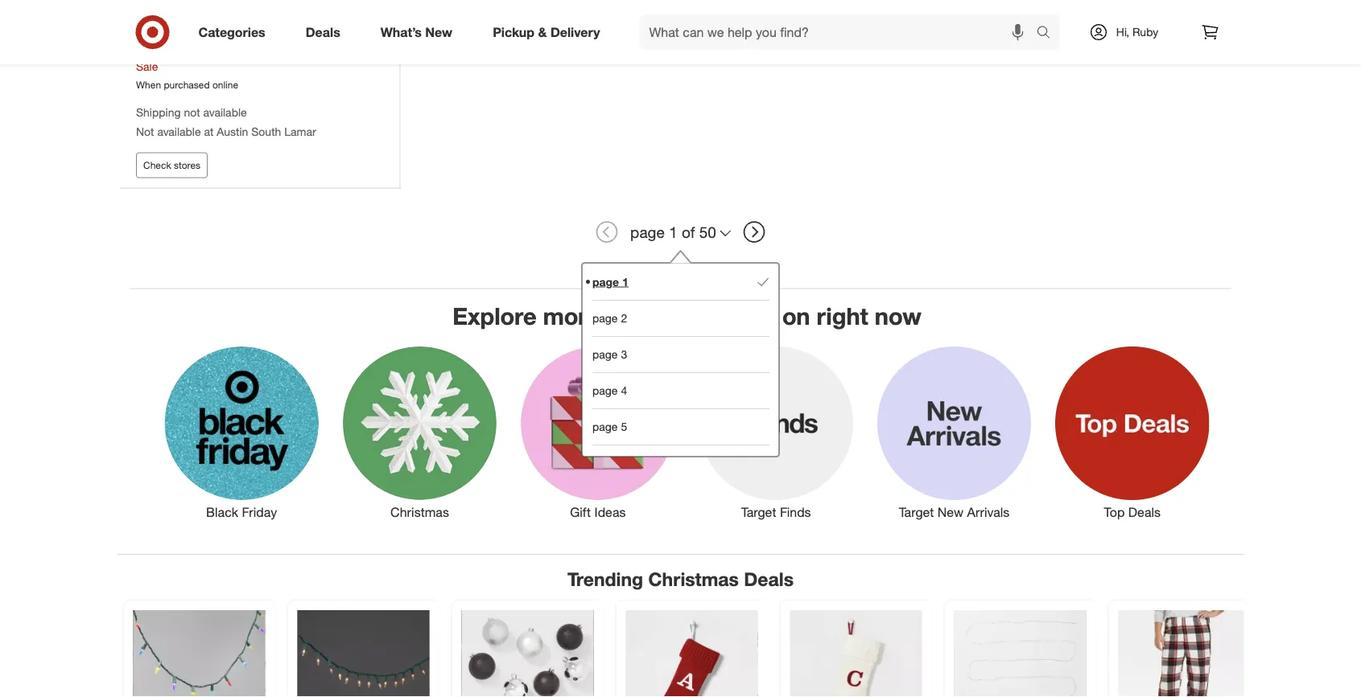 Task type: describe. For each thing, give the bounding box(es) containing it.
trending
[[567, 569, 643, 591]]

going
[[714, 303, 776, 331]]

0 vertical spatial available
[[203, 105, 247, 119]]

top deals
[[1104, 506, 1161, 521]]

south
[[251, 125, 281, 139]]

hi,
[[1116, 25, 1129, 39]]

gift ideas
[[570, 506, 626, 521]]

page for page 6
[[592, 456, 617, 471]]

lamar
[[284, 125, 316, 139]]

29 link
[[136, 17, 384, 31]]

&
[[538, 24, 547, 40]]

2 vertical spatial deals
[[744, 569, 794, 591]]

what's
[[381, 24, 422, 40]]

gift
[[570, 506, 591, 521]]

top deals link
[[1043, 344, 1221, 523]]

of for more
[[607, 303, 629, 331]]

explore
[[452, 303, 537, 331]]

page 2 link
[[592, 300, 769, 337]]

hi, ruby
[[1116, 25, 1158, 39]]

0 vertical spatial deals
[[306, 24, 340, 40]]

50
[[699, 223, 716, 242]]

shipping not available not available at austin south lamar
[[136, 105, 316, 139]]

sale
[[136, 60, 158, 74]]

What can we help you find? suggestions appear below search field
[[639, 14, 1040, 50]]

pickup
[[493, 24, 534, 40]]

of for 1
[[682, 223, 695, 242]]

page for page 1
[[592, 275, 619, 289]]

pickup & delivery
[[493, 24, 600, 40]]

search button
[[1029, 14, 1068, 53]]

not
[[184, 105, 200, 119]]

pickup & delivery link
[[479, 14, 620, 50]]

1 for page 1 of 50
[[669, 223, 678, 242]]

0 horizontal spatial available
[[157, 125, 201, 139]]

austin
[[217, 125, 248, 139]]

black
[[206, 506, 238, 521]]

wondershop
[[136, 2, 200, 16]]

check stores
[[143, 160, 200, 172]]

target for target finds
[[741, 506, 776, 521]]

at
[[204, 125, 214, 139]]

black friday link
[[153, 344, 331, 523]]

now
[[875, 303, 921, 331]]

search
[[1029, 26, 1068, 42]]

page 2
[[592, 312, 627, 326]]

page 5
[[592, 420, 627, 434]]

page for page 4
[[592, 384, 617, 398]]

stores
[[174, 160, 200, 172]]

delivery
[[550, 24, 600, 40]]

what's
[[635, 303, 707, 331]]

what's new
[[381, 24, 452, 40]]

ruby
[[1132, 25, 1158, 39]]

$3.50
[[136, 42, 167, 57]]

29
[[186, 18, 197, 30]]

shipping
[[136, 105, 181, 119]]

page 6 link
[[592, 445, 769, 481]]

not
[[136, 125, 154, 139]]

check
[[143, 160, 171, 172]]

2
[[621, 312, 627, 326]]

page 1 of 50 button
[[623, 215, 738, 250]]

when
[[136, 79, 161, 91]]



Task type: vqa. For each thing, say whether or not it's contained in the screenshot.
Explore
yes



Task type: locate. For each thing, give the bounding box(es) containing it.
black friday
[[206, 506, 277, 521]]

christmas
[[390, 506, 449, 521], [648, 569, 739, 591]]

100ct led smooth mini christmas string lights with green wire - wondershop™ image
[[133, 611, 265, 698], [133, 611, 265, 698]]

top
[[1104, 506, 1125, 521]]

1 horizontal spatial deals
[[744, 569, 794, 591]]

new for target
[[938, 506, 964, 521]]

1 vertical spatial available
[[157, 125, 201, 139]]

deals right top
[[1128, 506, 1161, 521]]

1 horizontal spatial of
[[682, 223, 695, 242]]

0 vertical spatial of
[[682, 223, 695, 242]]

page 4 link
[[592, 373, 769, 409]]

0 vertical spatial new
[[425, 24, 452, 40]]

0 horizontal spatial 1
[[622, 275, 628, 289]]

50ct shatter-resistant round christmas tree ornament set - wondershop™ image
[[462, 611, 594, 698], [462, 611, 594, 698]]

target left finds
[[741, 506, 776, 521]]

women's buffalo check fleece matching family pajama pants - wondershop™ black image
[[1118, 611, 1250, 698], [1118, 611, 1250, 698]]

target for target new arrivals
[[899, 506, 934, 521]]

page left 3
[[592, 348, 617, 362]]

purchased
[[164, 79, 210, 91]]

0 horizontal spatial target
[[741, 506, 776, 521]]

page inside "link"
[[592, 275, 619, 289]]

1 target from the left
[[741, 506, 776, 521]]

page left 5
[[592, 420, 617, 434]]

page inside dropdown button
[[630, 223, 665, 242]]

page for page 3
[[592, 348, 617, 362]]

trending christmas deals
[[567, 569, 794, 591]]

1 horizontal spatial available
[[203, 105, 247, 119]]

target finds link
[[687, 344, 865, 523]]

1 for page 1
[[622, 275, 628, 289]]

new
[[425, 24, 452, 40], [938, 506, 964, 521]]

finds
[[780, 506, 811, 521]]

1 vertical spatial 1
[[622, 275, 628, 289]]

1 vertical spatial of
[[607, 303, 629, 331]]

explore more of what's going on right now
[[452, 303, 921, 331]]

more
[[543, 303, 600, 331]]

1 horizontal spatial 1
[[669, 223, 678, 242]]

1 up 2
[[622, 275, 628, 289]]

target finds
[[741, 506, 811, 521]]

1 vertical spatial new
[[938, 506, 964, 521]]

page for page 1 of 50
[[630, 223, 665, 242]]

target inside target finds link
[[741, 506, 776, 521]]

available
[[203, 105, 247, 119], [157, 125, 201, 139]]

page 1 of 50
[[630, 223, 716, 242]]

$3.50 reg sale when purchased online
[[136, 42, 238, 91]]

what's new link
[[367, 14, 473, 50]]

2 horizontal spatial deals
[[1128, 506, 1161, 521]]

categories link
[[185, 14, 286, 50]]

0 horizontal spatial of
[[607, 303, 629, 331]]

friday
[[242, 506, 277, 521]]

target left arrivals on the right bottom
[[899, 506, 934, 521]]

1 horizontal spatial target
[[899, 506, 934, 521]]

of left 50
[[682, 223, 695, 242]]

4
[[621, 384, 627, 398]]

target
[[741, 506, 776, 521], [899, 506, 934, 521]]

target inside target new arrivals link
[[899, 506, 934, 521]]

knit monogram christmas stocking white - wondershop™ image
[[790, 611, 922, 698]]

knit monogram christmas stocking red - wondershop™ image
[[626, 611, 758, 698], [626, 611, 758, 698]]

deals
[[306, 24, 340, 40], [1128, 506, 1161, 521], [744, 569, 794, 591]]

christmas link
[[331, 344, 509, 523]]

1 horizontal spatial new
[[938, 506, 964, 521]]

page 3 link
[[592, 337, 769, 373]]

3
[[621, 348, 627, 362]]

1
[[669, 223, 678, 242], [622, 275, 628, 289]]

ideas
[[594, 506, 626, 521]]

page 1
[[592, 275, 628, 289]]

page for page 2
[[592, 312, 617, 326]]

on
[[782, 303, 810, 331]]

0 vertical spatial 1
[[669, 223, 678, 242]]

check stores button
[[136, 153, 208, 179]]

arrivals
[[967, 506, 1010, 521]]

1 vertical spatial christmas
[[648, 569, 739, 591]]

wondershop link
[[136, 1, 268, 17]]

30ct battery operated led christmas dewdrop fairy string lights warm white with silver wire - wondershop™ image
[[954, 611, 1086, 698], [954, 611, 1086, 698]]

6
[[621, 456, 627, 471]]

page
[[630, 223, 665, 242], [592, 275, 619, 289], [592, 312, 617, 326], [592, 348, 617, 362], [592, 384, 617, 398], [592, 420, 617, 434], [592, 456, 617, 471]]

100ct incandescent smooth mini christmas string lights clear with green wire - wondershop™ image
[[297, 611, 429, 698], [297, 611, 429, 698]]

of inside dropdown button
[[682, 223, 695, 242]]

deals left the what's
[[306, 24, 340, 40]]

page up page 2 on the top left of page
[[592, 275, 619, 289]]

right
[[817, 303, 868, 331]]

deals down the target finds
[[744, 569, 794, 591]]

0 horizontal spatial new
[[425, 24, 452, 40]]

1 inside dropdown button
[[669, 223, 678, 242]]

page left 4
[[592, 384, 617, 398]]

categories
[[198, 24, 265, 40]]

online
[[212, 79, 238, 91]]

of
[[682, 223, 695, 242], [607, 303, 629, 331]]

0 horizontal spatial christmas
[[390, 506, 449, 521]]

new right the what's
[[425, 24, 452, 40]]

page for page 5
[[592, 420, 617, 434]]

5
[[621, 420, 627, 434]]

new left arrivals on the right bottom
[[938, 506, 964, 521]]

2 target from the left
[[899, 506, 934, 521]]

0 vertical spatial christmas
[[390, 506, 449, 521]]

of down page 1 at the left of the page
[[607, 303, 629, 331]]

page up page 1 "link"
[[630, 223, 665, 242]]

1 horizontal spatial christmas
[[648, 569, 739, 591]]

1 vertical spatial deals
[[1128, 506, 1161, 521]]

1 left 50
[[669, 223, 678, 242]]

reg
[[171, 43, 187, 57]]

gift ideas link
[[509, 344, 687, 523]]

new for what's
[[425, 24, 452, 40]]

page left 6
[[592, 456, 617, 471]]

page 1 link
[[592, 264, 769, 300]]

available up "austin"
[[203, 105, 247, 119]]

1 inside "link"
[[622, 275, 628, 289]]

target new arrivals
[[899, 506, 1010, 521]]

page 6
[[592, 456, 627, 471]]

target new arrivals link
[[865, 344, 1043, 523]]

available down not at the left of page
[[157, 125, 201, 139]]

page 4
[[592, 384, 627, 398]]

page left 2
[[592, 312, 617, 326]]

0 horizontal spatial deals
[[306, 24, 340, 40]]

christmas inside christmas link
[[390, 506, 449, 521]]

page 5 link
[[592, 409, 769, 445]]

page 3
[[592, 348, 627, 362]]

deals link
[[292, 14, 360, 50]]



